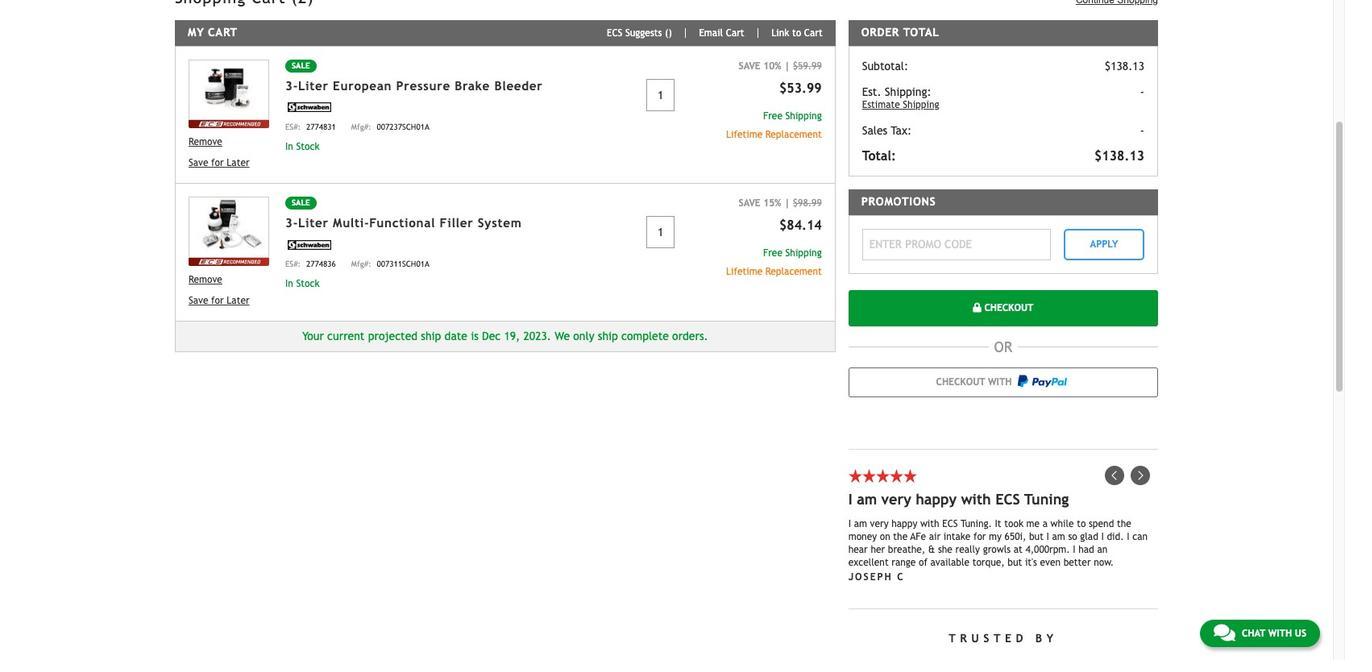 Task type: vqa. For each thing, say whether or not it's contained in the screenshot.
handed
no



Task type: describe. For each thing, give the bounding box(es) containing it.
sales
[[862, 124, 888, 137]]

save for later link for $53.99
[[189, 156, 269, 170]]

checkout for checkout
[[982, 302, 1034, 314]]

only
[[574, 329, 595, 342]]

3-liter multi-functional filler system image
[[189, 197, 269, 258]]

tuning.
[[961, 518, 992, 529]]

shipping for $84.14
[[786, 248, 822, 259]]

1 vertical spatial $138.13
[[1095, 148, 1145, 163]]

2 - from the top
[[1141, 124, 1145, 137]]

functional
[[370, 216, 436, 230]]

save for later for $84.14
[[189, 295, 250, 306]]

in for $84.14
[[285, 278, 293, 289]]

sale for $53.99
[[292, 61, 310, 70]]

us
[[1295, 628, 1307, 639]]

3-liter european pressure brake bleeder link
[[285, 79, 543, 93]]

mfg#: for $53.99
[[351, 122, 371, 131]]

remove for $53.99
[[189, 136, 222, 148]]

replacement for $84.14
[[766, 266, 822, 277]]

link to cart
[[772, 27, 823, 39]]

2023.
[[524, 329, 551, 342]]

es#: for $53.99
[[285, 122, 301, 131]]

2 vertical spatial am
[[1053, 531, 1066, 542]]

2774831
[[306, 122, 336, 131]]

so
[[1069, 531, 1078, 542]]

multi-
[[333, 216, 370, 230]]

bleeder
[[495, 79, 543, 93]]

projected
[[368, 329, 418, 342]]

save down 3-liter multi-functional filler system image
[[189, 295, 208, 306]]

0 vertical spatial ecs
[[607, 27, 623, 39]]

3-liter european pressure brake bleeder
[[285, 79, 543, 93]]

dec
[[482, 329, 501, 342]]

total:
[[862, 148, 897, 163]]

my cart
[[188, 26, 238, 39]]

subtotal:
[[862, 59, 909, 72]]

cart for my cart
[[208, 26, 238, 39]]

es#: for $84.14
[[285, 260, 301, 268]]

or
[[995, 338, 1013, 355]]

estimate
[[862, 99, 900, 110]]

ecs for i am very happy with ecs tuning. it took me a while to spend the money on the afe air intake for my 650i, but i am so glad i did. i can hear her breathe, & she really growls at 4,000rpm. i had an excellent range of available torque, but it's even better now. joseph c
[[943, 518, 958, 529]]

(
[[665, 27, 669, 39]]

growls
[[983, 544, 1011, 555]]

my
[[188, 26, 204, 39]]

shipping:
[[885, 85, 932, 98]]

on
[[880, 531, 891, 542]]

very for i am very happy with ecs tuning. it took me a while to spend the money on the afe air intake for my 650i, but i am so glad i did. i can hear her breathe, & she really growls at 4,000rpm. i had an excellent range of available torque, but it's even better now. joseph c
[[870, 518, 889, 529]]

email
[[699, 27, 723, 39]]

mfg#: for $84.14
[[351, 260, 371, 268]]

system
[[478, 216, 522, 230]]

trusted
[[949, 632, 1028, 645]]

1 vertical spatial but
[[1008, 557, 1023, 568]]

save left 15%
[[739, 198, 761, 209]]

ecs for i am very happy with ecs tuning
[[996, 491, 1020, 508]]

suggests
[[626, 27, 662, 39]]

$98.99
[[793, 198, 822, 209]]

chat with us
[[1242, 628, 1307, 639]]

chat
[[1242, 628, 1266, 639]]

save left 10% at the right top of the page
[[739, 60, 761, 72]]

cart for email cart
[[726, 27, 745, 39]]

order
[[862, 26, 900, 39]]

a
[[1043, 518, 1048, 529]]

es#: 2774831
[[285, 122, 336, 131]]

spend
[[1089, 518, 1115, 529]]

2 horizontal spatial cart
[[804, 27, 823, 39]]

c
[[898, 571, 905, 583]]

stock for $53.99
[[296, 141, 320, 152]]

save for later for $53.99
[[189, 157, 250, 169]]

checkout with button
[[849, 367, 1159, 397]]

007237sch01a
[[377, 122, 430, 131]]

ecs tuning recommends this product. image for $84.14
[[189, 258, 269, 266]]

estimate shipping link
[[862, 98, 1074, 111]]

remove link for $53.99
[[189, 135, 269, 149]]

sales tax:
[[862, 124, 912, 137]]

in for $53.99
[[285, 141, 293, 152]]

1 - from the top
[[1141, 85, 1145, 98]]

3-liter multi-functional filler system link
[[285, 216, 522, 230]]

0 vertical spatial $138.13
[[1105, 59, 1145, 72]]

your
[[302, 329, 324, 342]]

with inside checkout with button
[[988, 377, 1012, 388]]

0 vertical spatial but
[[1030, 531, 1044, 542]]

date
[[445, 329, 468, 342]]

in stock for $53.99
[[285, 141, 320, 152]]

brake
[[455, 79, 490, 93]]

save 15% | $98.99
[[739, 198, 822, 209]]

happy for i am very happy with ecs tuning. it took me a while to spend the money on the afe air intake for my 650i, but i am so glad i did. i can hear her breathe, & she really growls at 4,000rpm. i had an excellent range of available torque, but it's even better now. joseph c
[[892, 518, 918, 529]]

torque,
[[973, 557, 1005, 568]]

air
[[929, 531, 941, 542]]

1 vertical spatial the
[[894, 531, 908, 542]]

available
[[931, 557, 970, 568]]

range
[[892, 557, 916, 568]]

really
[[956, 544, 980, 555]]

mfg#: 007237sch01a
[[351, 122, 430, 131]]

she
[[938, 544, 953, 555]]

better
[[1064, 557, 1091, 568]]

is
[[471, 329, 479, 342]]

for inside i am very happy with ecs tuning. it took me a while to spend the money on the afe air intake for my 650i, but i am so glad i did. i can hear her breathe, & she really growls at 4,000rpm. i had an excellent range of available torque, but it's even better now. joseph c
[[974, 531, 986, 542]]

checkout for checkout with
[[937, 377, 986, 388]]

complete
[[622, 329, 669, 342]]

am for i am very happy with ecs tuning
[[857, 491, 877, 508]]

1 ship from the left
[[421, 329, 441, 342]]

by
[[1036, 632, 1058, 645]]

$53.99
[[780, 80, 822, 96]]

breathe,
[[888, 544, 926, 555]]

shipping inside est. shipping: estimate shipping
[[903, 99, 940, 110]]

replacement for $53.99
[[766, 129, 822, 140]]

ecs tuning recommends this product. image for $53.99
[[189, 120, 269, 128]]

007311sch01a
[[377, 260, 430, 268]]

now.
[[1094, 557, 1114, 568]]

trusted by
[[949, 632, 1058, 645]]

even
[[1040, 557, 1061, 568]]

your current projected ship date is dec 19, 2023. we only ship complete orders.
[[302, 329, 709, 342]]

email cart
[[699, 27, 745, 39]]

while
[[1051, 518, 1074, 529]]

comments image
[[1214, 623, 1236, 643]]

link
[[772, 27, 790, 39]]

at
[[1014, 544, 1023, 555]]



Task type: locate. For each thing, give the bounding box(es) containing it.
liter for $84.14
[[298, 216, 329, 230]]

2 remove link from the top
[[189, 272, 269, 287]]

2 vertical spatial ecs
[[943, 518, 958, 529]]

am for i am very happy with ecs tuning. it took me a while to spend the money on the afe air intake for my 650i, but i am so glad i did. i can hear her breathe, & she really growls at 4,000rpm. i had an excellent range of available torque, but it's even better now. joseph c
[[854, 518, 867, 529]]

3- up es#: 2774831
[[285, 79, 298, 93]]

in stock down es#: 2774831
[[285, 141, 320, 152]]

link to cart link
[[759, 27, 823, 39]]

free shipping lifetime replacement down $53.99
[[726, 110, 822, 140]]

shipping for $53.99
[[786, 110, 822, 122]]

stock down es#: 2774831
[[296, 141, 320, 152]]

0 vertical spatial later
[[227, 157, 250, 169]]

1 stock from the top
[[296, 141, 320, 152]]

save for later down 3-liter multi-functional filler system image
[[189, 295, 250, 306]]

for down tuning.
[[974, 531, 986, 542]]

1 vertical spatial lifetime
[[726, 266, 763, 277]]

checkout up or
[[982, 302, 1034, 314]]

0 vertical spatial ecs tuning recommends this product. image
[[189, 120, 269, 128]]

ecs up intake
[[943, 518, 958, 529]]

free down $84.14
[[763, 248, 783, 259]]

mfg#: right the 2774831
[[351, 122, 371, 131]]

save for later up 3-liter multi-functional filler system image
[[189, 157, 250, 169]]

0 horizontal spatial ship
[[421, 329, 441, 342]]

2 mfg#: from the top
[[351, 260, 371, 268]]

lifetime for $53.99
[[726, 129, 763, 140]]

lifetime down 'save 10% | $59.99'
[[726, 129, 763, 140]]

3- up es#: 2774836
[[285, 216, 298, 230]]

current
[[327, 329, 365, 342]]

0 vertical spatial liter
[[298, 79, 329, 93]]

free for $53.99
[[763, 110, 783, 122]]

save 10% | $59.99
[[739, 60, 822, 72]]

to up glad
[[1077, 518, 1086, 529]]

later up 3-liter multi-functional filler system image
[[227, 157, 250, 169]]

$84.14
[[780, 218, 822, 233]]

shipping down $84.14
[[786, 248, 822, 259]]

checkout with
[[937, 377, 1015, 388]]

15%
[[764, 198, 782, 209]]

1 vertical spatial later
[[227, 295, 250, 306]]

0 vertical spatial for
[[211, 157, 224, 169]]

1 vertical spatial save for later link
[[189, 293, 269, 308]]

replacement
[[766, 129, 822, 140], [766, 266, 822, 277]]

lifetime for $84.14
[[726, 266, 763, 277]]

4,000rpm.
[[1026, 544, 1070, 555]]

but down me
[[1030, 531, 1044, 542]]

0 vertical spatial very
[[882, 491, 912, 508]]

free down $53.99
[[763, 110, 783, 122]]

1 vertical spatial free shipping lifetime replacement
[[726, 248, 822, 277]]

stock for $84.14
[[296, 278, 320, 289]]

0 horizontal spatial to
[[793, 27, 802, 39]]

0 horizontal spatial cart
[[208, 26, 238, 39]]

0 vertical spatial lifetime
[[726, 129, 763, 140]]

money
[[849, 531, 877, 542]]

1 horizontal spatial the
[[1117, 518, 1132, 529]]

schwaben image for $84.14
[[285, 240, 334, 250]]

0 vertical spatial remove link
[[189, 135, 269, 149]]

for up 3-liter multi-functional filler system image
[[211, 157, 224, 169]]

1 free from the top
[[763, 110, 783, 122]]

0 vertical spatial in stock
[[285, 141, 320, 152]]

schwaben image up es#: 2774831
[[285, 103, 334, 112]]

for
[[211, 157, 224, 169], [211, 295, 224, 306], [974, 531, 986, 542]]

2 remove from the top
[[189, 274, 222, 285]]

very inside i am very happy with ecs tuning. it took me a while to spend the money on the afe air intake for my 650i, but i am so glad i did. i can hear her breathe, & she really growls at 4,000rpm. i had an excellent range of available torque, but it's even better now. joseph c
[[870, 518, 889, 529]]

1 vertical spatial sale
[[292, 198, 310, 207]]

2 ecs tuning recommends this product. image from the top
[[189, 258, 269, 266]]

in down es#: 2774836
[[285, 278, 293, 289]]

2774836
[[306, 260, 336, 268]]

1 vertical spatial 3-
[[285, 216, 298, 230]]

1 vertical spatial save for later
[[189, 295, 250, 306]]

2 ship from the left
[[598, 329, 618, 342]]

&
[[929, 544, 936, 555]]

schwaben image
[[285, 103, 334, 112], [285, 240, 334, 250]]

1 sale from the top
[[292, 61, 310, 70]]

orders.
[[673, 329, 709, 342]]

liter left multi-
[[298, 216, 329, 230]]

apply
[[1091, 239, 1119, 250]]

in stock down es#: 2774836
[[285, 278, 320, 289]]

es#: left the 2774836
[[285, 260, 301, 268]]

mfg#: right the 2774836
[[351, 260, 371, 268]]

1 later from the top
[[227, 157, 250, 169]]

| for $84.14
[[785, 198, 790, 209]]

remove down 3-liter multi-functional filler system image
[[189, 274, 222, 285]]

1 vertical spatial ecs
[[996, 491, 1020, 508]]

2 free from the top
[[763, 248, 783, 259]]

tuning
[[1025, 491, 1069, 508]]

3-
[[285, 79, 298, 93], [285, 216, 298, 230]]

1 horizontal spatial ecs
[[943, 518, 958, 529]]

happy
[[916, 491, 957, 508], [892, 518, 918, 529]]

to right link at the top of the page
[[793, 27, 802, 39]]

intake
[[944, 531, 971, 542]]

email cart link
[[686, 27, 758, 39]]

0 vertical spatial am
[[857, 491, 877, 508]]

1 vertical spatial free
[[763, 248, 783, 259]]

shipping
[[903, 99, 940, 110], [786, 110, 822, 122], [786, 248, 822, 259]]

2 sale from the top
[[292, 198, 310, 207]]

0 vertical spatial replacement
[[766, 129, 822, 140]]

0 vertical spatial 3-
[[285, 79, 298, 93]]

0 vertical spatial mfg#:
[[351, 122, 371, 131]]

0 horizontal spatial ecs
[[607, 27, 623, 39]]

| right 15%
[[785, 198, 790, 209]]

happy for i am very happy with ecs tuning
[[916, 491, 957, 508]]

1 vertical spatial in stock
[[285, 278, 320, 289]]

1 vertical spatial to
[[1077, 518, 1086, 529]]

to inside i am very happy with ecs tuning. it took me a while to spend the money on the afe air intake for my 650i, but i am so glad i did. i can hear her breathe, & she really growls at 4,000rpm. i had an excellent range of available torque, but it's even better now. joseph c
[[1077, 518, 1086, 529]]

european
[[333, 79, 392, 93]]

but
[[1030, 531, 1044, 542], [1008, 557, 1023, 568]]

i am very happy with ecs tuning. it took me a while to spend the money on the afe air intake for my 650i, but i am so glad i did. i can hear her breathe, & she really growls at 4,000rpm. i had an excellent range of available torque, but it's even better now. joseph c
[[849, 518, 1148, 583]]

the up breathe,
[[894, 531, 908, 542]]

1 vertical spatial |
[[785, 198, 790, 209]]

ecs up 'took'
[[996, 491, 1020, 508]]

1 horizontal spatial ship
[[598, 329, 618, 342]]

0 vertical spatial sale
[[292, 61, 310, 70]]

2 lifetime from the top
[[726, 266, 763, 277]]

stock down es#: 2774836
[[296, 278, 320, 289]]

1 vertical spatial am
[[854, 518, 867, 529]]

1 horizontal spatial to
[[1077, 518, 1086, 529]]

ship
[[421, 329, 441, 342], [598, 329, 618, 342]]

save for later link
[[189, 156, 269, 170], [189, 293, 269, 308]]

save for later link for $84.14
[[189, 293, 269, 308]]

previous slide image
[[1105, 466, 1125, 485]]

with inside i am very happy with ecs tuning. it took me a while to spend the money on the afe air intake for my 650i, but i am so glad i did. i can hear her breathe, & she really growls at 4,000rpm. i had an excellent range of available torque, but it's even better now. joseph c
[[921, 518, 940, 529]]

1 free shipping lifetime replacement from the top
[[726, 110, 822, 140]]

2 in from the top
[[285, 278, 293, 289]]

0 vertical spatial save for later link
[[189, 156, 269, 170]]

save for later link up 3-liter multi-functional filler system image
[[189, 156, 269, 170]]

0 horizontal spatial but
[[1008, 557, 1023, 568]]

ship right only
[[598, 329, 618, 342]]

2 save for later from the top
[[189, 295, 250, 306]]

1 vertical spatial remove link
[[189, 272, 269, 287]]

2 horizontal spatial ecs
[[996, 491, 1020, 508]]

1 horizontal spatial but
[[1030, 531, 1044, 542]]

it's
[[1025, 557, 1038, 568]]

1 vertical spatial replacement
[[766, 266, 822, 277]]

0 vertical spatial schwaben image
[[285, 103, 334, 112]]

replacement down $84.14
[[766, 266, 822, 277]]

order total
[[862, 26, 940, 39]]

10%
[[764, 60, 782, 72]]

0 vertical spatial stock
[[296, 141, 320, 152]]

for for $53.99
[[211, 157, 224, 169]]

my
[[989, 531, 1002, 542]]

3- for $84.14
[[285, 216, 298, 230]]

ecs suggests ( )
[[607, 27, 672, 39]]

)
[[669, 27, 672, 39]]

ecs left the suggests
[[607, 27, 623, 39]]

1 vertical spatial very
[[870, 518, 889, 529]]

1 in stock from the top
[[285, 141, 320, 152]]

sale up es#: 2774831
[[292, 61, 310, 70]]

sale up es#: 2774836
[[292, 198, 310, 207]]

0 vertical spatial -
[[1141, 85, 1145, 98]]

remove link down 3-liter european pressure brake bleeder image
[[189, 135, 269, 149]]

-
[[1141, 85, 1145, 98], [1141, 124, 1145, 137]]

1 vertical spatial for
[[211, 295, 224, 306]]

cart
[[208, 26, 238, 39], [726, 27, 745, 39], [804, 27, 823, 39]]

had
[[1079, 544, 1095, 555]]

ecs inside i am very happy with ecs tuning. it took me a while to spend the money on the afe air intake for my 650i, but i am so glad i did. i can hear her breathe, & she really growls at 4,000rpm. i had an excellent range of available torque, but it's even better now. joseph c
[[943, 518, 958, 529]]

in
[[285, 141, 293, 152], [285, 278, 293, 289]]

2 liter from the top
[[298, 216, 329, 230]]

None number field
[[647, 79, 675, 111], [647, 216, 675, 248], [647, 79, 675, 111], [647, 216, 675, 248]]

liter up es#: 2774831
[[298, 79, 329, 93]]

remove link down 3-liter multi-functional filler system image
[[189, 272, 269, 287]]

0 vertical spatial save for later
[[189, 157, 250, 169]]

free shipping lifetime replacement for $53.99
[[726, 110, 822, 140]]

for for $84.14
[[211, 295, 224, 306]]

schwaben image up es#: 2774836
[[285, 240, 334, 250]]

i am very happy with ecs tuning
[[849, 491, 1069, 508]]

next slide image
[[1131, 466, 1151, 485]]

0 vertical spatial remove
[[189, 136, 222, 148]]

1 save for later from the top
[[189, 157, 250, 169]]

2 later from the top
[[227, 295, 250, 306]]

1 ecs tuning recommends this product. image from the top
[[189, 120, 269, 128]]

1 mfg#: from the top
[[351, 122, 371, 131]]

me
[[1027, 518, 1040, 529]]

remove
[[189, 136, 222, 148], [189, 274, 222, 285]]

save up 3-liter multi-functional filler system image
[[189, 157, 208, 169]]

1 vertical spatial stock
[[296, 278, 320, 289]]

ecs tuning recommends this product. image
[[189, 120, 269, 128], [189, 258, 269, 266]]

excellent
[[849, 557, 889, 568]]

shipping down $53.99
[[786, 110, 822, 122]]

3-liter european pressure brake bleeder image
[[189, 59, 269, 120]]

liter for $53.99
[[298, 79, 329, 93]]

1 vertical spatial in
[[285, 278, 293, 289]]

joseph
[[849, 571, 893, 583]]

2 in stock from the top
[[285, 278, 320, 289]]

save for later link down 3-liter multi-functional filler system image
[[189, 293, 269, 308]]

with up tuning.
[[961, 491, 991, 508]]

we
[[555, 329, 570, 342]]

1 in from the top
[[285, 141, 293, 152]]

hear
[[849, 544, 868, 555]]

free for $84.14
[[763, 248, 783, 259]]

0 vertical spatial es#:
[[285, 122, 301, 131]]

total
[[904, 26, 940, 39]]

0 vertical spatial |
[[785, 60, 790, 72]]

checkout
[[982, 302, 1034, 314], [937, 377, 986, 388]]

$138.13
[[1105, 59, 1145, 72], [1095, 148, 1145, 163]]

tax:
[[891, 124, 912, 137]]

lifetime down save 15% | $98.99
[[726, 266, 763, 277]]

very for i am very happy with ecs tuning
[[882, 491, 912, 508]]

free shipping lifetime replacement down $84.14
[[726, 248, 822, 277]]

lifetime
[[726, 129, 763, 140], [726, 266, 763, 277]]

later down 3-liter multi-functional filler system image
[[227, 295, 250, 306]]

1 vertical spatial es#:
[[285, 260, 301, 268]]

2 schwaben image from the top
[[285, 240, 334, 250]]

0 vertical spatial in
[[285, 141, 293, 152]]

1 vertical spatial ecs tuning recommends this product. image
[[189, 258, 269, 266]]

$59.99
[[793, 60, 822, 72]]

Enter Promo Code text field
[[862, 229, 1051, 260]]

with inside chat with us link
[[1269, 628, 1293, 639]]

lock image
[[973, 303, 982, 313]]

shipping down shipping:
[[903, 99, 940, 110]]

1 vertical spatial liter
[[298, 216, 329, 230]]

remove down 3-liter european pressure brake bleeder image
[[189, 136, 222, 148]]

with left us
[[1269, 628, 1293, 639]]

1 vertical spatial remove
[[189, 274, 222, 285]]

1 vertical spatial schwaben image
[[285, 240, 334, 250]]

save for later
[[189, 157, 250, 169], [189, 295, 250, 306]]

afe
[[911, 531, 926, 542]]

with down or
[[988, 377, 1012, 388]]

1 remove link from the top
[[189, 135, 269, 149]]

in down es#: 2774831
[[285, 141, 293, 152]]

1 lifetime from the top
[[726, 129, 763, 140]]

1 remove from the top
[[189, 136, 222, 148]]

1 3- from the top
[[285, 79, 298, 93]]

cart right link at the top of the page
[[804, 27, 823, 39]]

| right 10% at the right top of the page
[[785, 60, 790, 72]]

est. shipping: estimate shipping
[[862, 85, 940, 110]]

free shipping lifetime replacement for $84.14
[[726, 248, 822, 277]]

2 3- from the top
[[285, 216, 298, 230]]

2 es#: from the top
[[285, 260, 301, 268]]

ecs
[[607, 27, 623, 39], [996, 491, 1020, 508], [943, 518, 958, 529]]

1 es#: from the top
[[285, 122, 301, 131]]

0 vertical spatial free shipping lifetime replacement
[[726, 110, 822, 140]]

happy up afe
[[892, 518, 918, 529]]

1 horizontal spatial cart
[[726, 27, 745, 39]]

1 | from the top
[[785, 60, 790, 72]]

2 save for later link from the top
[[189, 293, 269, 308]]

0 vertical spatial free
[[763, 110, 783, 122]]

2 replacement from the top
[[766, 266, 822, 277]]

free shipping lifetime replacement
[[726, 110, 822, 140], [726, 248, 822, 277]]

0 vertical spatial checkout
[[982, 302, 1034, 314]]

took
[[1005, 518, 1024, 529]]

1 liter from the top
[[298, 79, 329, 93]]

checkout button
[[849, 290, 1159, 326]]

schwaben image for $53.99
[[285, 103, 334, 112]]

0 vertical spatial happy
[[916, 491, 957, 508]]

|
[[785, 60, 790, 72], [785, 198, 790, 209]]

remove link
[[189, 135, 269, 149], [189, 272, 269, 287]]

1 schwaben image from the top
[[285, 103, 334, 112]]

0 horizontal spatial the
[[894, 531, 908, 542]]

sale
[[292, 61, 310, 70], [292, 198, 310, 207]]

checkout down lock image
[[937, 377, 986, 388]]

650i,
[[1005, 531, 1027, 542]]

1 vertical spatial -
[[1141, 124, 1145, 137]]

cart right my
[[208, 26, 238, 39]]

of
[[919, 557, 928, 568]]

very
[[882, 491, 912, 508], [870, 518, 889, 529]]

| for $53.99
[[785, 60, 790, 72]]

2 | from the top
[[785, 198, 790, 209]]

cart right email
[[726, 27, 745, 39]]

it
[[995, 518, 1002, 529]]

but down at
[[1008, 557, 1023, 568]]

remove for $84.14
[[189, 274, 222, 285]]

1 vertical spatial happy
[[892, 518, 918, 529]]

0 vertical spatial to
[[793, 27, 802, 39]]

happy up the 'air'
[[916, 491, 957, 508]]

the up did.
[[1117, 518, 1132, 529]]

replacement down $53.99
[[766, 129, 822, 140]]

es#: 2774836
[[285, 260, 336, 268]]

remove link for $84.14
[[189, 272, 269, 287]]

3- for $53.99
[[285, 79, 298, 93]]

1 vertical spatial checkout
[[937, 377, 986, 388]]

0 vertical spatial the
[[1117, 518, 1132, 529]]

for down 3-liter multi-functional filler system image
[[211, 295, 224, 306]]

2 free shipping lifetime replacement from the top
[[726, 248, 822, 277]]

in stock
[[285, 141, 320, 152], [285, 278, 320, 289]]

chat with us link
[[1200, 620, 1321, 647]]

later for $84.14
[[227, 295, 250, 306]]

in stock for $84.14
[[285, 278, 320, 289]]

ship left date
[[421, 329, 441, 342]]

sale for $84.14
[[292, 198, 310, 207]]

promotions
[[862, 195, 936, 208]]

1 vertical spatial mfg#:
[[351, 260, 371, 268]]

with up the 'air'
[[921, 518, 940, 529]]

2 vertical spatial for
[[974, 531, 986, 542]]

es#: left the 2774831
[[285, 122, 301, 131]]

est.
[[862, 85, 882, 98]]

mfg#: 007311sch01a
[[351, 260, 430, 268]]

paypal image
[[1018, 375, 1068, 388]]

1 replacement from the top
[[766, 129, 822, 140]]

2 stock from the top
[[296, 278, 320, 289]]

later for $53.99
[[227, 157, 250, 169]]

happy inside i am very happy with ecs tuning. it took me a while to spend the money on the afe air intake for my 650i, but i am so glad i did. i can hear her breathe, & she really growls at 4,000rpm. i had an excellent range of available torque, but it's even better now. joseph c
[[892, 518, 918, 529]]

1 save for later link from the top
[[189, 156, 269, 170]]



